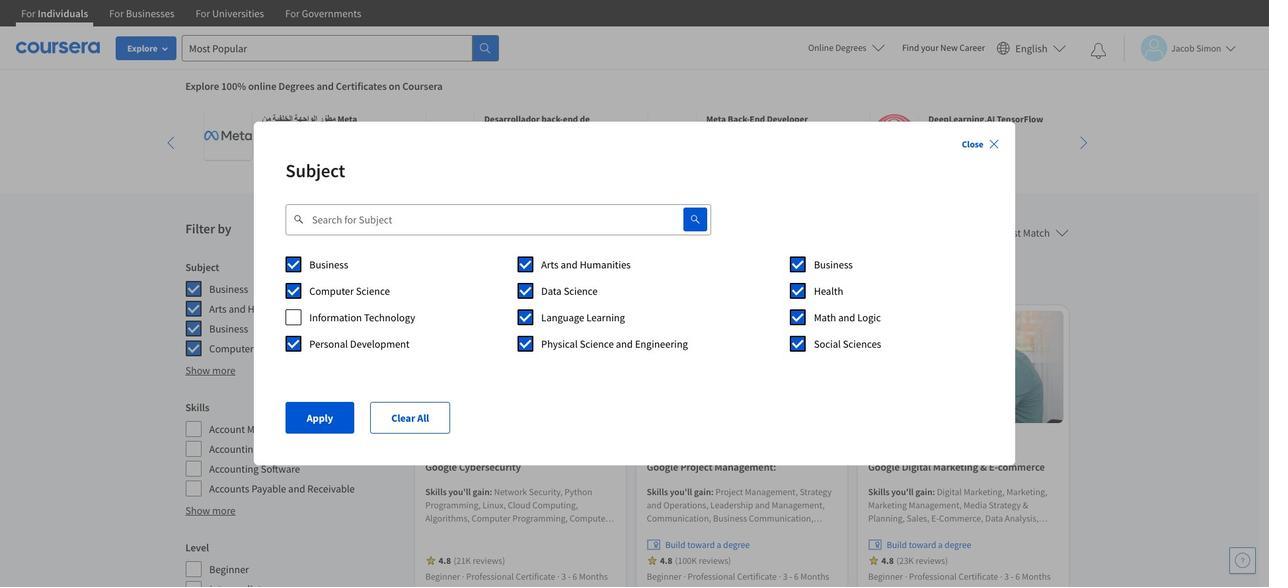 Task type: vqa. For each thing, say whether or not it's contained in the screenshot.
Clear
yes



Task type: locate. For each thing, give the bounding box(es) containing it.
1 horizontal spatial clear
[[767, 272, 787, 284]]

google left digital
[[869, 461, 900, 474]]

for for universities
[[196, 7, 210, 20]]

meta inside desarrollador back-end de meta
[[484, 126, 504, 138]]

3 4.8 from the left
[[882, 555, 894, 567]]

0 vertical spatial management,
[[493, 526, 546, 538]]

2 show more button from the top
[[185, 503, 236, 518]]

مطوّر الواجهة الخلفية من meta link
[[191, 99, 402, 173]]

0 vertical spatial subject
[[286, 159, 345, 183]]

1 horizontal spatial google
[[647, 461, 679, 474]]

0 vertical spatial arts
[[541, 258, 559, 271]]

and
[[317, 79, 334, 93], [561, 258, 578, 271], [502, 272, 517, 284], [229, 302, 246, 315], [839, 311, 856, 324], [616, 337, 633, 350], [288, 482, 305, 495], [514, 539, 529, 551]]

show for accounts
[[185, 504, 210, 517]]

1 vertical spatial clear
[[391, 411, 415, 425]]

2 horizontal spatial meta image
[[648, 112, 696, 160]]

1 show from the top
[[185, 364, 210, 377]]

accounting down account
[[209, 442, 259, 456]]

0 vertical spatial show more
[[185, 364, 236, 377]]

2 google from the left
[[647, 461, 679, 474]]

0 horizontal spatial programming,
[[426, 500, 481, 511]]

beginner · professional certificate · 3 - 6 months down '4.8 (100k reviews)'
[[647, 571, 830, 583]]

6
[[573, 571, 577, 583], [794, 571, 799, 583], [1016, 571, 1020, 583]]

you'll down digital
[[892, 486, 914, 498]]

4.8 left (23k
[[882, 555, 894, 567]]

2 professional from the left
[[688, 571, 736, 583]]

developer
[[767, 113, 808, 125], [929, 126, 970, 138]]

1 degree from the left
[[723, 539, 750, 551]]

1 horizontal spatial 3
[[783, 571, 788, 583]]

1 skills you'll gain : from the left
[[426, 486, 494, 498]]

science left personal on the left bottom of page
[[256, 342, 290, 355]]

meta down the desarrollador
[[484, 126, 504, 138]]

science inside the subject group
[[256, 342, 290, 355]]

3 reviews) from the left
[[916, 555, 948, 567]]

0 horizontal spatial you'll
[[449, 486, 471, 498]]

leadership
[[470, 539, 512, 551]]

humanities left information
[[248, 302, 299, 315]]

engineering
[[635, 337, 688, 350]]

degree up '4.8 (100k reviews)'
[[723, 539, 750, 551]]

gain for google digital marketing & e-commerce
[[916, 486, 933, 498]]

1 vertical spatial arts
[[485, 272, 501, 284]]

developer inside meta back-end developer link
[[767, 113, 808, 125]]

show more for computer science
[[185, 364, 236, 377]]

more up account
[[212, 364, 236, 377]]

3 - from the left
[[1011, 571, 1014, 583]]

for left universities
[[196, 7, 210, 20]]

information technology
[[309, 311, 415, 324]]

incident
[[459, 526, 491, 538]]

0 horizontal spatial network
[[426, 552, 459, 564]]

0 horizontal spatial subject
[[185, 261, 219, 274]]

humanities
[[580, 258, 631, 271], [519, 272, 564, 284], [248, 302, 299, 315]]

skills you'll gain : down project
[[647, 486, 716, 498]]

2 a from the left
[[938, 539, 943, 551]]

3 3 from the left
[[1005, 571, 1009, 583]]

2 vertical spatial management,
[[530, 552, 583, 564]]

1 more from the top
[[212, 364, 236, 377]]

2 horizontal spatial -
[[1011, 571, 1014, 583]]

accounting software
[[209, 462, 300, 475]]

desarrollador back-end de meta link
[[413, 99, 625, 173]]

1 horizontal spatial -
[[790, 571, 793, 583]]

google project management:
[[647, 461, 777, 474]]

3 beginner · professional certificate · 3 - 6 months from the left
[[869, 571, 1051, 583]]

skills you'll gain : down google cybersecurity on the bottom left of page
[[426, 486, 494, 498]]

individuals
[[38, 7, 88, 20]]

reviews) down the leadership
[[473, 555, 505, 567]]

6 for google project management:
[[794, 571, 799, 583]]

1 vertical spatial show more
[[185, 504, 236, 517]]

2 certificate from the left
[[737, 571, 777, 583]]

toward for project
[[688, 539, 715, 551]]

3 certificate from the left
[[959, 571, 999, 583]]

skills
[[185, 401, 209, 414], [426, 486, 447, 498], [647, 486, 668, 498], [869, 486, 890, 498]]

3 skills you'll gain : from the left
[[869, 486, 937, 498]]

you'll down google cybersecurity on the bottom left of page
[[449, 486, 471, 498]]

2 gain from the left
[[694, 486, 711, 498]]

arts inside select subject options element
[[541, 258, 559, 271]]

meta image
[[204, 112, 252, 160], [426, 112, 474, 160], [648, 112, 696, 160]]

0 horizontal spatial skills you'll gain :
[[426, 486, 494, 498]]

1 horizontal spatial a
[[938, 539, 943, 551]]

algorithms,
[[426, 513, 470, 525]]

network up cloud
[[494, 486, 527, 498]]

arts and humanities inside the subject group
[[209, 302, 299, 315]]

2 deeplearning.ai from the top
[[929, 140, 992, 151]]

skills you'll gain :
[[426, 486, 494, 498], [647, 486, 716, 498], [869, 486, 937, 498]]

gain down digital
[[916, 486, 933, 498]]

1 build toward a degree from the left
[[666, 539, 750, 551]]

network down databases,
[[426, 552, 459, 564]]

show more button down accounts
[[185, 503, 236, 518]]

0 vertical spatial arts and humanities
[[541, 258, 631, 271]]

2 · from the left
[[558, 571, 560, 583]]

you'll for google digital marketing & e-commerce
[[892, 486, 914, 498]]

0 horizontal spatial -
[[568, 571, 571, 583]]

find
[[903, 42, 920, 54]]

google for google digital marketing & e-commerce
[[869, 461, 900, 474]]

subject down مطوّر الواجهة الخلفية من meta
[[286, 159, 345, 183]]

3 you'll from the left
[[892, 486, 914, 498]]

show more button up account
[[185, 362, 236, 378]]

physical science and engineering
[[541, 337, 688, 350]]

0 vertical spatial humanities
[[580, 258, 631, 271]]

reviews) for google digital marketing & e-commerce
[[916, 555, 948, 567]]

skills you'll gain : for google project management:
[[647, 486, 716, 498]]

3 for from the left
[[196, 7, 210, 20]]

1 vertical spatial accounting
[[209, 462, 259, 475]]

account
[[209, 423, 245, 436]]

2 vertical spatial humanities
[[248, 302, 299, 315]]

2 horizontal spatial :
[[933, 486, 935, 498]]

مطوّر الواجهة الخلفية من meta
[[262, 113, 357, 125]]

0 horizontal spatial certificate
[[516, 571, 556, 583]]

0 horizontal spatial google
[[426, 461, 457, 474]]

all
[[789, 272, 798, 284]]

2 horizontal spatial humanities
[[580, 258, 631, 271]]

a
[[717, 539, 722, 551], [938, 539, 943, 551]]

1 horizontal spatial arts
[[485, 272, 501, 284]]

network security, python programming, linux, cloud computing, algorithms, computer programming, computer security incident management, cryptography, databases, leadership and management, network architecture, risk management, sql
[[426, 486, 609, 564]]

4.8 left (100k
[[660, 555, 673, 567]]

show up account
[[185, 364, 210, 377]]

subject down filter
[[185, 261, 219, 274]]

clear all button
[[759, 267, 806, 288]]

1 horizontal spatial 6
[[794, 571, 799, 583]]

for for businesses
[[109, 7, 124, 20]]

1 horizontal spatial skills you'll gain :
[[647, 486, 716, 498]]

0 horizontal spatial a
[[717, 539, 722, 551]]

build
[[666, 539, 686, 551], [887, 539, 907, 551]]

humanities up data
[[519, 272, 564, 284]]

show more button for computer
[[185, 362, 236, 378]]

commerce
[[998, 461, 1045, 474]]

clear for clear all
[[391, 411, 415, 425]]

computer inside select subject options element
[[309, 284, 354, 298]]

2 show more from the top
[[185, 504, 236, 517]]

2 skills you'll gain : from the left
[[647, 486, 716, 498]]

4.8 down databases,
[[439, 555, 451, 567]]

show more
[[185, 364, 236, 377], [185, 504, 236, 517]]

2 horizontal spatial 3
[[1005, 571, 1009, 583]]

0 vertical spatial developer
[[767, 113, 808, 125]]

0 horizontal spatial meta image
[[204, 112, 252, 160]]

1 horizontal spatial humanities
[[519, 272, 564, 284]]

0 horizontal spatial developer
[[767, 113, 808, 125]]

0 horizontal spatial build
[[666, 539, 686, 551]]

"most
[[539, 220, 586, 243]]

0 vertical spatial programming,
[[426, 500, 481, 511]]

a up the 4.8 (23k reviews)
[[938, 539, 943, 551]]

gain up linux,
[[473, 486, 490, 498]]

4.8 (23k reviews)
[[882, 555, 948, 567]]

for left individuals
[[21, 7, 36, 20]]

a up '4.8 (100k reviews)'
[[717, 539, 722, 551]]

skills you'll gain : down digital
[[869, 486, 937, 498]]

gain
[[473, 486, 490, 498], [694, 486, 711, 498], [916, 486, 933, 498]]

cloud
[[508, 500, 531, 511]]

arts and humanities button
[[477, 267, 583, 288]]

arts and humanities
[[541, 258, 631, 271], [485, 272, 564, 284], [209, 302, 299, 315]]

2 horizontal spatial reviews)
[[916, 555, 948, 567]]

2 horizontal spatial certificate
[[959, 571, 999, 583]]

3 : from the left
[[933, 486, 935, 498]]

1 vertical spatial computer science
[[209, 342, 290, 355]]

0 horizontal spatial degree
[[723, 539, 750, 551]]

toward up the 4.8 (23k reviews)
[[909, 539, 937, 551]]

google cybersecurity link
[[426, 459, 615, 475]]

6,653 results for "most popular"
[[410, 220, 661, 243]]

0 vertical spatial more
[[212, 364, 236, 377]]

skills inside group
[[185, 401, 209, 414]]

2 vertical spatial arts
[[209, 302, 227, 315]]

1 beginner · professional certificate · 3 - 6 months from the left
[[426, 571, 608, 583]]

and inside button
[[502, 272, 517, 284]]

1 vertical spatial show
[[185, 504, 210, 517]]

degree up the 4.8 (23k reviews)
[[945, 539, 972, 551]]

more down accounts
[[212, 504, 236, 517]]

build toward a degree up '4.8 (100k reviews)'
[[666, 539, 750, 551]]

professional down '4.8 (100k reviews)'
[[688, 571, 736, 583]]

build toward a degree for digital
[[887, 539, 972, 551]]

a for management:
[[717, 539, 722, 551]]

help center image
[[1235, 553, 1251, 569]]

1 vertical spatial developer
[[929, 126, 970, 138]]

programming, down computing,
[[513, 513, 568, 525]]

by
[[218, 220, 231, 237]]

1 vertical spatial programming,
[[513, 513, 568, 525]]

1 horizontal spatial professional
[[688, 571, 736, 583]]

meta image for meta back-end developer
[[648, 112, 696, 160]]

computer
[[309, 284, 354, 298], [209, 342, 254, 355], [472, 513, 511, 525], [570, 513, 609, 525]]

for left governments
[[285, 7, 300, 20]]

build up (23k
[[887, 539, 907, 551]]

3 months from the left
[[1022, 571, 1051, 583]]

build for digital
[[887, 539, 907, 551]]

0 vertical spatial show
[[185, 364, 210, 377]]

payable
[[252, 482, 286, 495]]

accounts
[[209, 482, 249, 495]]

meta right مطوّر
[[337, 113, 357, 125]]

developer inside deeplearning.ai tensorflow developer deeplearning.ai
[[929, 126, 970, 138]]

1 professional from the left
[[466, 571, 514, 583]]

&
[[981, 461, 987, 474]]

1 horizontal spatial months
[[801, 571, 830, 583]]

2 beginner · professional certificate · 3 - 6 months from the left
[[647, 571, 830, 583]]

4 for from the left
[[285, 7, 300, 20]]

2 6 from the left
[[794, 571, 799, 583]]

1 meta image from the left
[[204, 112, 252, 160]]

1 horizontal spatial :
[[711, 486, 714, 498]]

desarrollador
[[484, 113, 540, 125]]

developer right end
[[767, 113, 808, 125]]

2 for from the left
[[109, 7, 124, 20]]

management:
[[715, 461, 777, 474]]

show up level
[[185, 504, 210, 517]]

reviews) right (100k
[[699, 555, 731, 567]]

degree
[[723, 539, 750, 551], [945, 539, 972, 551]]

digital
[[902, 461, 931, 474]]

2 : from the left
[[711, 486, 714, 498]]

: down marketing
[[933, 486, 935, 498]]

من
[[262, 113, 271, 125]]

2 4.8 from the left
[[660, 555, 673, 567]]

beginner · professional certificate · 3 - 6 months down the 4.8 (23k reviews)
[[869, 571, 1051, 583]]

1 horizontal spatial programming,
[[513, 513, 568, 525]]

reviews) right (23k
[[916, 555, 948, 567]]

2 show from the top
[[185, 504, 210, 517]]

1 4.8 from the left
[[439, 555, 451, 567]]

learning
[[587, 311, 625, 324]]

3 6 from the left
[[1016, 571, 1020, 583]]

build up (100k
[[666, 539, 686, 551]]

2 horizontal spatial beginner · professional certificate · 3 - 6 months
[[869, 571, 1051, 583]]

: up linux,
[[490, 486, 492, 498]]

humanities down popular"
[[580, 258, 631, 271]]

select subject options element
[[286, 251, 984, 370]]

meta left back-
[[707, 113, 726, 125]]

0 horizontal spatial humanities
[[248, 302, 299, 315]]

0 horizontal spatial months
[[579, 571, 608, 583]]

show more button
[[185, 362, 236, 378], [185, 503, 236, 518]]

1 horizontal spatial beginner · professional certificate · 3 - 6 months
[[647, 571, 830, 583]]

reviews) for google project management:
[[699, 555, 731, 567]]

0 horizontal spatial clear
[[391, 411, 415, 425]]

1 show more from the top
[[185, 364, 236, 377]]

show more down accounts
[[185, 504, 236, 517]]

2 - from the left
[[790, 571, 793, 583]]

1 google from the left
[[426, 461, 457, 474]]

1 build from the left
[[666, 539, 686, 551]]

2 horizontal spatial skills you'll gain :
[[869, 486, 937, 498]]

1 show more button from the top
[[185, 362, 236, 378]]

1 vertical spatial arts and humanities
[[485, 272, 564, 284]]

explore 100% online degrees and certificates on coursera
[[185, 79, 443, 93]]

sciences
[[843, 337, 882, 350]]

search image
[[690, 214, 701, 225]]

0 horizontal spatial 6
[[573, 571, 577, 583]]

you'll down project
[[670, 486, 693, 498]]

desarrollador back-end de meta
[[484, 113, 590, 138]]

for individuals
[[21, 7, 88, 20]]

0 horizontal spatial computer science
[[209, 342, 290, 355]]

1 horizontal spatial developer
[[929, 126, 970, 138]]

3 professional from the left
[[909, 571, 957, 583]]

2 horizontal spatial arts
[[541, 258, 559, 271]]

meta image inside desarrollador back-end de meta link
[[426, 112, 474, 160]]

0 horizontal spatial reviews)
[[473, 555, 505, 567]]

2 months from the left
[[801, 571, 830, 583]]

1 · from the left
[[462, 571, 465, 583]]

0 horizontal spatial gain
[[473, 486, 490, 498]]

2 horizontal spatial google
[[869, 461, 900, 474]]

1 vertical spatial show more button
[[185, 503, 236, 518]]

databases,
[[426, 539, 468, 551]]

None search field
[[182, 35, 499, 61]]

0 vertical spatial clear
[[767, 272, 787, 284]]

1 horizontal spatial computer science
[[309, 284, 390, 298]]

2 3 from the left
[[783, 571, 788, 583]]

2 accounting from the top
[[209, 462, 259, 475]]

show more up account
[[185, 364, 236, 377]]

0 horizontal spatial build toward a degree
[[666, 539, 750, 551]]

meta image for مطوّر الواجهة الخلفية من meta
[[204, 112, 252, 160]]

arts and humanities inside arts and humanities button
[[485, 272, 564, 284]]

professional for google digital marketing & e-commerce
[[909, 571, 957, 583]]

programming,
[[426, 500, 481, 511], [513, 513, 568, 525]]

toward up '4.8 (100k reviews)'
[[688, 539, 715, 551]]

accounting up accounts
[[209, 462, 259, 475]]

0 vertical spatial computer science
[[309, 284, 390, 298]]

1 for from the left
[[21, 7, 36, 20]]

2 vertical spatial arts and humanities
[[209, 302, 299, 315]]

data
[[541, 284, 562, 298]]

personal development
[[309, 337, 410, 350]]

arts
[[541, 258, 559, 271], [485, 272, 501, 284], [209, 302, 227, 315]]

1 horizontal spatial toward
[[909, 539, 937, 551]]

: down google project management:
[[711, 486, 714, 498]]

0 horizontal spatial :
[[490, 486, 492, 498]]

2 horizontal spatial months
[[1022, 571, 1051, 583]]

1 6 from the left
[[573, 571, 577, 583]]

programming, up algorithms,
[[426, 500, 481, 511]]

back-
[[542, 113, 563, 125]]

more for computer science
[[212, 364, 236, 377]]

0 horizontal spatial 3
[[562, 571, 566, 583]]

coursera image
[[16, 37, 100, 58]]

2 degree from the left
[[945, 539, 972, 551]]

for left businesses
[[109, 7, 124, 20]]

3 meta image from the left
[[648, 112, 696, 160]]

sql
[[585, 552, 600, 564]]

3 google from the left
[[869, 461, 900, 474]]

2 reviews) from the left
[[699, 555, 731, 567]]

0 horizontal spatial beginner · professional certificate · 3 - 6 months
[[426, 571, 608, 583]]

0 horizontal spatial meta
[[337, 113, 357, 125]]

months for google project management:
[[801, 571, 830, 583]]

0 horizontal spatial toward
[[688, 539, 715, 551]]

and inside skills group
[[288, 482, 305, 495]]

1 horizontal spatial meta
[[484, 126, 504, 138]]

2 build toward a degree from the left
[[887, 539, 972, 551]]

subject
[[286, 159, 345, 183], [185, 261, 219, 274]]

google left cybersecurity
[[426, 461, 457, 474]]

2 build from the left
[[887, 539, 907, 551]]

2 toward from the left
[[909, 539, 937, 551]]

build toward a degree up the 4.8 (23k reviews)
[[887, 539, 972, 551]]

beginner
[[209, 563, 249, 576], [426, 571, 460, 583], [647, 571, 682, 583], [869, 571, 903, 583]]

social sciences
[[814, 337, 882, 350]]

1 horizontal spatial build toward a degree
[[887, 539, 972, 551]]

3 gain from the left
[[916, 486, 933, 498]]

2 you'll from the left
[[670, 486, 693, 498]]

1 horizontal spatial build
[[887, 539, 907, 551]]

0 vertical spatial network
[[494, 486, 527, 498]]

governments
[[302, 7, 361, 20]]

2 more from the top
[[212, 504, 236, 517]]

and inside the network security, python programming, linux, cloud computing, algorithms, computer programming, computer security incident management, cryptography, databases, leadership and management, network architecture, risk management, sql
[[514, 539, 529, 551]]

online
[[248, 79, 277, 93]]

1 horizontal spatial certificate
[[737, 571, 777, 583]]

science
[[356, 284, 390, 298], [564, 284, 598, 298], [580, 337, 614, 350], [256, 342, 290, 355]]

accounting for accounting software
[[209, 462, 259, 475]]

project
[[681, 461, 713, 474]]

arts inside the subject group
[[209, 302, 227, 315]]

coursera
[[403, 79, 443, 93]]

0 horizontal spatial professional
[[466, 571, 514, 583]]

back-
[[728, 113, 750, 125]]

1 horizontal spatial you'll
[[670, 486, 693, 498]]

meta image inside meta back-end developer link
[[648, 112, 696, 160]]

1 accounting from the top
[[209, 442, 259, 456]]

end
[[750, 113, 765, 125]]

0 vertical spatial show more button
[[185, 362, 236, 378]]

google
[[426, 461, 457, 474], [647, 461, 679, 474], [869, 461, 900, 474]]

certificate
[[516, 571, 556, 583], [737, 571, 777, 583], [959, 571, 999, 583]]

subject inside dialog
[[286, 159, 345, 183]]

1 toward from the left
[[688, 539, 715, 551]]

2 horizontal spatial 4.8
[[882, 555, 894, 567]]

beginner · professional certificate · 3 - 6 months down risk
[[426, 571, 608, 583]]

0 horizontal spatial 4.8
[[439, 555, 451, 567]]

close
[[962, 138, 984, 150]]

1 3 from the left
[[562, 571, 566, 583]]

for governments
[[285, 7, 361, 20]]

professional down the 4.8 (23k reviews)
[[909, 571, 957, 583]]

tensorflow
[[997, 113, 1044, 125]]

2 horizontal spatial professional
[[909, 571, 957, 583]]

1 vertical spatial more
[[212, 504, 236, 517]]

1 vertical spatial subject
[[185, 261, 219, 274]]

level group
[[185, 540, 402, 587]]

build for project
[[666, 539, 686, 551]]

meta
[[337, 113, 357, 125], [707, 113, 726, 125], [484, 126, 504, 138]]

1 a from the left
[[717, 539, 722, 551]]

1 horizontal spatial meta image
[[426, 112, 474, 160]]

gain down project
[[694, 486, 711, 498]]

google left project
[[647, 461, 679, 474]]

science up language learning
[[564, 284, 598, 298]]

meta image inside مطوّر الواجهة الخلفية من meta link
[[204, 112, 252, 160]]

clear inside the subject dialog
[[391, 411, 415, 425]]

2 meta image from the left
[[426, 112, 474, 160]]

degrees
[[279, 79, 315, 93]]

1 horizontal spatial subject
[[286, 159, 345, 183]]

professional down architecture,
[[466, 571, 514, 583]]

math and logic
[[814, 311, 881, 324]]

developer right deeplearning.ai image
[[929, 126, 970, 138]]

0 vertical spatial deeplearning.ai
[[929, 113, 995, 125]]



Task type: describe. For each thing, give the bounding box(es) containing it.
(100k
[[675, 555, 697, 567]]

architecture,
[[460, 552, 510, 564]]

find your new career
[[903, 42, 985, 54]]

gain for google project management:
[[694, 486, 711, 498]]

businesses
[[126, 7, 175, 20]]

meta back-end developer
[[707, 113, 808, 125]]

for businesses
[[109, 7, 175, 20]]

for
[[513, 220, 536, 243]]

meta image for desarrollador back-end de meta
[[426, 112, 474, 160]]

filter
[[185, 220, 215, 237]]

computer science inside select subject options element
[[309, 284, 390, 298]]

certificates
[[336, 79, 387, 93]]

toward for digital
[[909, 539, 937, 551]]

language learning
[[541, 311, 625, 324]]

deeplearning.ai image
[[871, 112, 918, 160]]

subject inside group
[[185, 261, 219, 274]]

management
[[247, 423, 305, 436]]

science up information technology
[[356, 284, 390, 298]]

clear for clear all
[[767, 272, 787, 284]]

math
[[814, 311, 837, 324]]

accounting for accounting
[[209, 442, 259, 456]]

5 · from the left
[[905, 571, 908, 583]]

health
[[814, 284, 844, 298]]

degree for marketing
[[945, 539, 972, 551]]

universities
[[212, 7, 264, 20]]

deeplearning.ai tensorflow developer deeplearning.ai
[[929, 113, 1044, 151]]

: for google digital marketing & e-commerce
[[933, 486, 935, 498]]

google for google project management:
[[647, 461, 679, 474]]

- for google project management:
[[790, 571, 793, 583]]

skills you'll gain : for google digital marketing & e-commerce
[[869, 486, 937, 498]]

language
[[541, 311, 585, 324]]

google for google cybersecurity
[[426, 461, 457, 474]]

clear all button
[[370, 402, 451, 434]]

subject group
[[185, 259, 402, 357]]

on
[[389, 79, 400, 93]]

humanities inside select subject options element
[[580, 258, 631, 271]]

build toward a degree for project
[[666, 539, 750, 551]]

show notifications image
[[1091, 43, 1107, 59]]

1 deeplearning.ai from the top
[[929, 113, 995, 125]]

level
[[185, 541, 209, 554]]

show for computer
[[185, 364, 210, 377]]

4.8 for google project management:
[[660, 555, 673, 567]]

career
[[960, 42, 985, 54]]

cryptography,
[[548, 526, 603, 538]]

certificate for google project management:
[[737, 571, 777, 583]]

4.8 (21k reviews)
[[439, 555, 505, 567]]

information
[[309, 311, 362, 324]]

2 horizontal spatial meta
[[707, 113, 726, 125]]

more for accounts payable and receivable
[[212, 504, 236, 517]]

computer science inside the subject group
[[209, 342, 290, 355]]

1 vertical spatial management,
[[531, 539, 584, 551]]

computing,
[[533, 500, 578, 511]]

4.8 for google digital marketing & e-commerce
[[882, 555, 894, 567]]

1 vertical spatial network
[[426, 552, 459, 564]]

close button
[[957, 132, 1005, 156]]

apply button
[[286, 402, 354, 434]]

- for google digital marketing & e-commerce
[[1011, 571, 1014, 583]]

clear all
[[391, 411, 429, 425]]

for universities
[[196, 7, 264, 20]]

1 gain from the left
[[473, 486, 490, 498]]

(21k
[[454, 555, 471, 567]]

Search by keyword search field
[[304, 204, 652, 235]]

4 · from the left
[[779, 571, 781, 583]]

(23k
[[897, 555, 914, 567]]

: for google project management:
[[711, 486, 714, 498]]

google digital marketing & e-commerce link
[[869, 459, 1058, 475]]

explore
[[185, 79, 219, 93]]

account management
[[209, 423, 305, 436]]

science down learning
[[580, 337, 614, 350]]

de
[[580, 113, 590, 125]]

new
[[941, 42, 958, 54]]

100%
[[221, 79, 246, 93]]

subject dialog
[[254, 122, 1016, 466]]

english
[[1016, 41, 1048, 55]]

1 certificate from the left
[[516, 571, 556, 583]]

data science
[[541, 284, 598, 298]]

you'll for google project management:
[[670, 486, 693, 498]]

physical
[[541, 337, 578, 350]]

beginner inside level group
[[209, 563, 249, 576]]

all
[[417, 411, 429, 425]]

الواجهة
[[295, 113, 317, 125]]

marketing
[[933, 461, 979, 474]]

your
[[921, 42, 939, 54]]

arts inside button
[[485, 272, 501, 284]]

clear all
[[767, 272, 798, 284]]

degree for management:
[[723, 539, 750, 551]]

humanities inside arts and humanities button
[[519, 272, 564, 284]]

meta for مطوّر الواجهة الخلفية من meta
[[337, 113, 357, 125]]

computer inside the subject group
[[209, 342, 254, 355]]

software
[[261, 462, 300, 475]]

3 for google digital marketing & e-commerce
[[1005, 571, 1009, 583]]

beginner · professional certificate · 3 - 6 months for google project management:
[[647, 571, 830, 583]]

humanities inside the subject group
[[248, 302, 299, 315]]

1 reviews) from the left
[[473, 555, 505, 567]]

cybersecurity
[[459, 461, 521, 474]]

personal
[[309, 337, 348, 350]]

for for governments
[[285, 7, 300, 20]]

certificate for google digital marketing & e-commerce
[[959, 571, 999, 583]]

google project management: link
[[647, 459, 837, 475]]

3 for google project management:
[[783, 571, 788, 583]]

receivable
[[307, 482, 355, 495]]

1 - from the left
[[568, 571, 571, 583]]

find your new career link
[[896, 40, 992, 56]]

security
[[426, 526, 457, 538]]

skills group
[[185, 399, 402, 497]]

6 for google digital marketing & e-commerce
[[1016, 571, 1020, 583]]

technology
[[364, 311, 415, 324]]

1 months from the left
[[579, 571, 608, 583]]

1 : from the left
[[490, 486, 492, 498]]

e-
[[989, 461, 998, 474]]

arts and humanities inside select subject options element
[[541, 258, 631, 271]]

logic
[[858, 311, 881, 324]]

professional for google project management:
[[688, 571, 736, 583]]

3 · from the left
[[684, 571, 686, 583]]

and inside the subject group
[[229, 302, 246, 315]]

banner navigation
[[11, 0, 372, 36]]

show more for accounts payable and receivable
[[185, 504, 236, 517]]

show more button for accounts
[[185, 503, 236, 518]]

meta back-end developer link
[[635, 99, 847, 173]]

apply
[[307, 411, 333, 425]]

social
[[814, 337, 841, 350]]

beginner · professional certificate · 3 - 6 months for google digital marketing & e-commerce
[[869, 571, 1051, 583]]

accounts payable and receivable
[[209, 482, 355, 495]]

for for individuals
[[21, 7, 36, 20]]

meta for desarrollador back-end de meta
[[484, 126, 504, 138]]

development
[[350, 337, 410, 350]]

4.8 (100k reviews)
[[660, 555, 731, 567]]

مطوّر
[[319, 113, 336, 125]]

a for marketing
[[938, 539, 943, 551]]

months for google digital marketing & e-commerce
[[1022, 571, 1051, 583]]

results
[[456, 220, 509, 243]]

6 · from the left
[[1001, 571, 1003, 583]]

1 you'll from the left
[[449, 486, 471, 498]]



